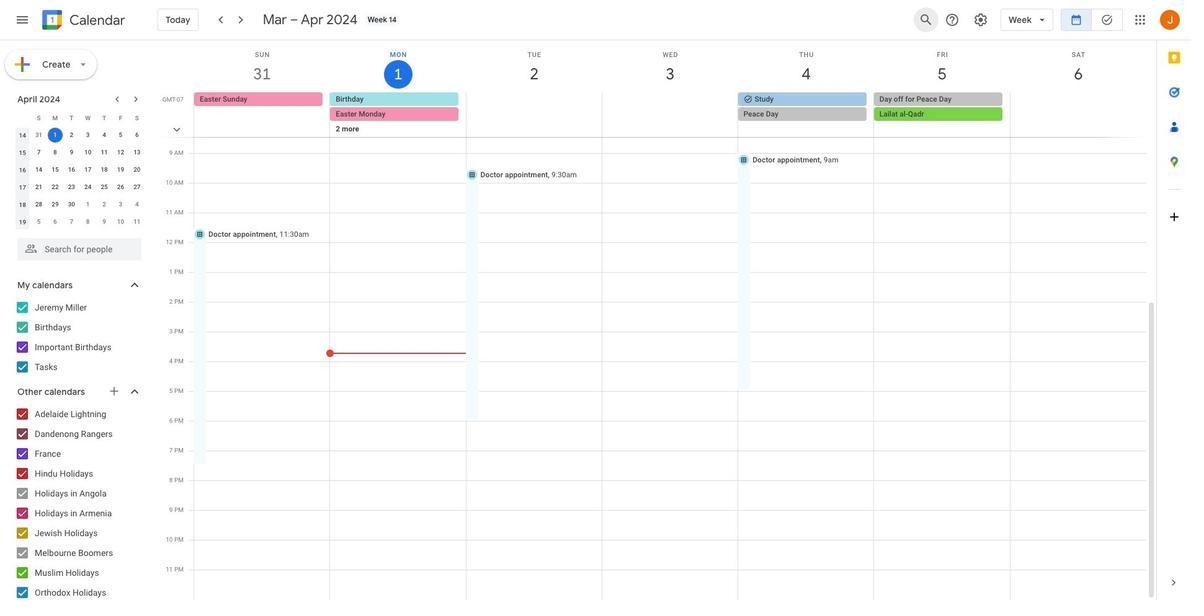Task type: locate. For each thing, give the bounding box(es) containing it.
column header
[[14, 109, 31, 127]]

29 element
[[48, 197, 63, 212]]

9 element
[[64, 145, 79, 160]]

may 6 element
[[48, 215, 63, 230]]

may 11 element
[[130, 215, 145, 230]]

5 element
[[113, 128, 128, 143]]

grid
[[159, 40, 1157, 601]]

tab list
[[1158, 40, 1192, 566]]

14 element
[[31, 163, 46, 178]]

25 element
[[97, 180, 112, 195]]

cell inside row group
[[47, 127, 63, 144]]

12 element
[[113, 145, 128, 160]]

main drawer image
[[15, 12, 30, 27]]

add other calendars image
[[108, 385, 120, 398]]

cell
[[330, 92, 466, 152], [466, 92, 602, 152], [602, 92, 738, 152], [738, 92, 874, 152], [874, 92, 1011, 152], [1010, 92, 1146, 152], [47, 127, 63, 144]]

2 element
[[64, 128, 79, 143]]

22 element
[[48, 180, 63, 195]]

heading
[[67, 13, 125, 28]]

settings menu image
[[974, 12, 989, 27]]

6 element
[[130, 128, 145, 143]]

column header inside the april 2024 grid
[[14, 109, 31, 127]]

row
[[189, 92, 1157, 152], [14, 109, 145, 127], [14, 127, 145, 144], [14, 144, 145, 161], [14, 161, 145, 179], [14, 179, 145, 196], [14, 196, 145, 214], [14, 214, 145, 231]]

7 element
[[31, 145, 46, 160]]

row group
[[14, 127, 145, 231]]

heading inside calendar element
[[67, 13, 125, 28]]

30 element
[[64, 197, 79, 212]]

23 element
[[64, 180, 79, 195]]

11 element
[[97, 145, 112, 160]]

15 element
[[48, 163, 63, 178]]

row group inside the april 2024 grid
[[14, 127, 145, 231]]

None search field
[[0, 233, 154, 261]]

may 9 element
[[97, 215, 112, 230]]



Task type: vqa. For each thing, say whether or not it's contained in the screenshot.
11 element
yes



Task type: describe. For each thing, give the bounding box(es) containing it.
may 8 element
[[81, 215, 95, 230]]

may 2 element
[[97, 197, 112, 212]]

march 31 element
[[31, 128, 46, 143]]

my calendars list
[[2, 298, 154, 377]]

26 element
[[113, 180, 128, 195]]

3 element
[[81, 128, 95, 143]]

20 element
[[130, 163, 145, 178]]

may 7 element
[[64, 215, 79, 230]]

may 5 element
[[31, 215, 46, 230]]

Search for people text field
[[25, 238, 134, 261]]

24 element
[[81, 180, 95, 195]]

4 element
[[97, 128, 112, 143]]

10 element
[[81, 145, 95, 160]]

1, today element
[[48, 128, 63, 143]]

may 4 element
[[130, 197, 145, 212]]

8 element
[[48, 145, 63, 160]]

may 10 element
[[113, 215, 128, 230]]

april 2024 grid
[[12, 109, 145, 231]]

other calendars list
[[2, 405, 154, 601]]

13 element
[[130, 145, 145, 160]]

may 1 element
[[81, 197, 95, 212]]

27 element
[[130, 180, 145, 195]]

calendar element
[[40, 7, 125, 35]]

18 element
[[97, 163, 112, 178]]

21 element
[[31, 180, 46, 195]]

16 element
[[64, 163, 79, 178]]

17 element
[[81, 163, 95, 178]]

19 element
[[113, 163, 128, 178]]

28 element
[[31, 197, 46, 212]]

may 3 element
[[113, 197, 128, 212]]



